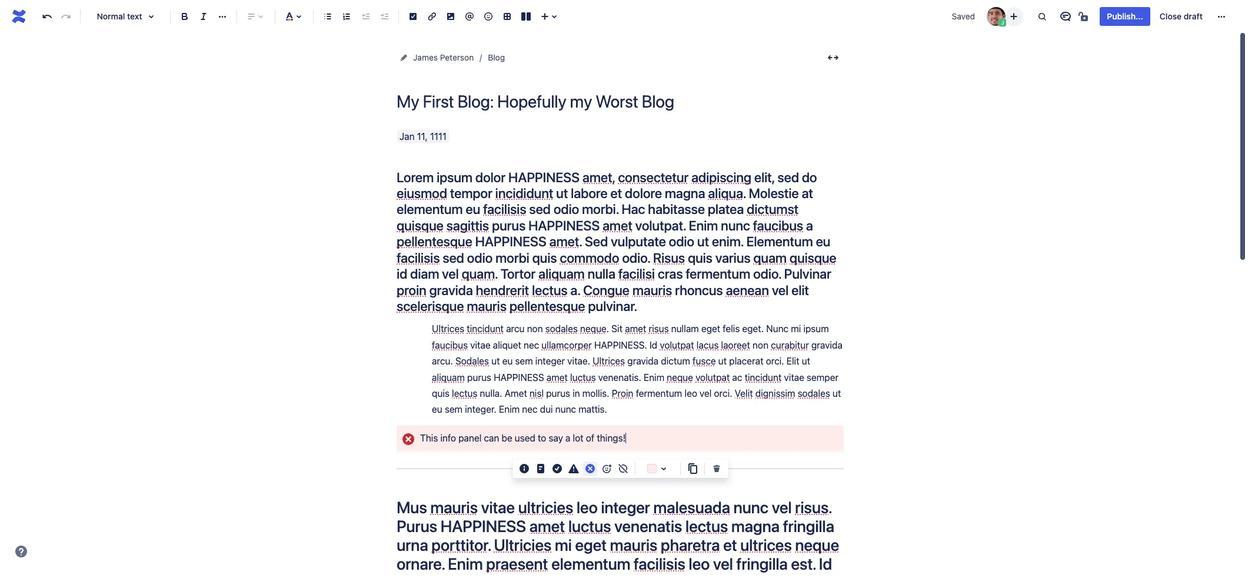 Task type: vqa. For each thing, say whether or not it's contained in the screenshot.
Jira Software image
no



Task type: describe. For each thing, give the bounding box(es) containing it.
id inside ultrices tincidunt arcu non sodales neque. sit amet risus nullam eget felis eget. nunc mi ipsum faucibus vitae aliquet nec ullamcorper happiness. id volutpat lacus laoreet non curabitur gravida arcu. sodales ut eu sem integer vitae. ultrices gravida dictum fusce ut placerat orci. elit ut aliquam purus happiness amet luctus venenatis. enim neque volutpat ac tincidunt vitae semper quis lectus nulla. amet nisl purus in mollis. proin fermentum leo vel orci. velit dignissim sodales ut eu sem integer. enim nec dui nunc mattis.
[[650, 340, 657, 351]]

this info panel can be used to say a lot of things!
[[420, 433, 626, 444]]

sed
[[585, 234, 608, 250]]

0 vertical spatial nec
[[524, 340, 539, 351]]

luctus inside ultrices tincidunt arcu non sodales neque. sit amet risus nullam eget felis eget. nunc mi ipsum faucibus vitae aliquet nec ullamcorper happiness. id volutpat lacus laoreet non curabitur gravida arcu. sodales ut eu sem integer vitae. ultrices gravida dictum fusce ut placerat orci. elit ut aliquam purus happiness amet luctus venenatis. enim neque volutpat ac tincidunt vitae semper quis lectus nulla. amet nisl purus in mollis. proin fermentum leo vel orci. velit dignissim sodales ut eu sem integer. enim nec dui nunc mattis.
[[570, 372, 596, 383]]

undo ⌘z image
[[40, 9, 54, 24]]

2 horizontal spatial gravida
[[811, 340, 842, 351]]

eget inside mus mauris vitae ultricies leo integer malesuada nunc vel risus. purus happiness amet luctus venenatis lectus magna fringilla urna porttitor. ultricies mi eget mauris pharetra et ultrices neque ornare. enim praesent elementum facilisis leo vel fringilla est. id eu nisl nunc mi ipsum faucibus. maecenas volutpat bla
[[575, 536, 607, 555]]

comment icon image
[[1059, 9, 1073, 24]]

close draft button
[[1153, 7, 1210, 26]]

vitae.
[[567, 356, 590, 367]]

mauris up porttitor.
[[430, 498, 478, 517]]

table image
[[500, 9, 514, 24]]

1 vertical spatial nec
[[522, 405, 538, 415]]

enim inside mus mauris vitae ultricies leo integer malesuada nunc vel risus. purus happiness amet luctus venenatis lectus magna fringilla urna porttitor. ultricies mi eget mauris pharetra et ultrices neque ornare. enim praesent elementum facilisis leo vel fringilla est. id eu nisl nunc mi ipsum faucibus. maecenas volutpat bla
[[448, 555, 483, 574]]

urna
[[397, 536, 428, 555]]

0 horizontal spatial quisque
[[397, 218, 443, 233]]

more image
[[1214, 9, 1229, 24]]

hendrerit
[[476, 282, 529, 298]]

warning image
[[567, 462, 581, 476]]

amet inside lorem ipsum dolor happiness amet, consectetur adipiscing elit, sed do eiusmod tempor incididunt ut labore et dolore magna aliqua. molestie at elementum eu facilisis sed odio morbi. hac habitasse platea dictumst quisque sagittis purus happiness amet volutpat. enim nunc faucibus a pellentesque happiness amet. sed vulputate odio ut enim. elementum eu facilisis sed odio morbi quis commodo odio. risus quis varius quam quisque id diam vel quam. tortor aliquam nulla facilisi cras fermentum odio. pulvinar proin gravida hendrerit lectus a. congue mauris rhoncus aenean vel elit scelerisque mauris pellentesque pulvinar.
[[603, 218, 632, 233]]

eget inside ultrices tincidunt arcu non sodales neque. sit amet risus nullam eget felis eget. nunc mi ipsum faucibus vitae aliquet nec ullamcorper happiness. id volutpat lacus laoreet non curabitur gravida arcu. sodales ut eu sem integer vitae. ultrices gravida dictum fusce ut placerat orci. elit ut aliquam purus happiness amet luctus venenatis. enim neque volutpat ac tincidunt vitae semper quis lectus nulla. amet nisl purus in mollis. proin fermentum leo vel orci. velit dignissim sodales ut eu sem integer. enim nec dui nunc mattis.
[[701, 324, 720, 334]]

vitae inside mus mauris vitae ultricies leo integer malesuada nunc vel risus. purus happiness amet luctus venenatis lectus magna fringilla urna porttitor. ultricies mi eget mauris pharetra et ultrices neque ornare. enim praesent elementum facilisis leo vel fringilla est. id eu nisl nunc mi ipsum faucibus. maecenas volutpat bla
[[481, 498, 515, 517]]

amet,
[[582, 169, 615, 185]]

happiness inside ultrices tincidunt arcu non sodales neque. sit amet risus nullam eget felis eget. nunc mi ipsum faucibus vitae aliquet nec ullamcorper happiness. id volutpat lacus laoreet non curabitur gravida arcu. sodales ut eu sem integer vitae. ultrices gravida dictum fusce ut placerat orci. elit ut aliquam purus happiness amet luctus venenatis. enim neque volutpat ac tincidunt vitae semper quis lectus nulla. amet nisl purus in mollis. proin fermentum leo vel orci. velit dignissim sodales ut eu sem integer. enim nec dui nunc mattis.
[[494, 372, 544, 383]]

dignissim
[[755, 388, 795, 399]]

morbi
[[495, 250, 529, 266]]

confluence image
[[9, 7, 28, 26]]

praesent
[[486, 555, 548, 574]]

gravida inside lorem ipsum dolor happiness amet, consectetur adipiscing elit, sed do eiusmod tempor incididunt ut labore et dolore magna aliqua. molestie at elementum eu facilisis sed odio morbi. hac habitasse platea dictumst quisque sagittis purus happiness amet volutpat. enim nunc faucibus a pellentesque happiness amet. sed vulputate odio ut enim. elementum eu facilisis sed odio morbi quis commodo odio. risus quis varius quam quisque id diam vel quam. tortor aliquam nulla facilisi cras fermentum odio. pulvinar proin gravida hendrerit lectus a. congue mauris rhoncus aenean vel elit scelerisque mauris pellentesque pulvinar.
[[429, 282, 473, 298]]

1 horizontal spatial facilisis
[[483, 201, 526, 217]]

info image
[[517, 462, 531, 476]]

ipsum inside ultrices tincidunt arcu non sodales neque. sit amet risus nullam eget felis eget. nunc mi ipsum faucibus vitae aliquet nec ullamcorper happiness. id volutpat lacus laoreet non curabitur gravida arcu. sodales ut eu sem integer vitae. ultrices gravida dictum fusce ut placerat orci. elit ut aliquam purus happiness amet luctus venenatis. enim neque volutpat ac tincidunt vitae semper quis lectus nulla. amet nisl purus in mollis. proin fermentum leo vel orci. velit dignissim sodales ut eu sem integer. enim nec dui nunc mattis.
[[803, 324, 829, 334]]

mus
[[397, 498, 427, 517]]

1 vertical spatial facilisis
[[397, 250, 440, 266]]

1 vertical spatial volutpat
[[696, 372, 730, 383]]

amet down vitae.
[[546, 372, 568, 383]]

lot
[[573, 433, 583, 444]]

say
[[549, 433, 563, 444]]

mauris down hendrerit
[[467, 298, 507, 314]]

happiness up amet.
[[528, 218, 600, 233]]

volutpat.
[[635, 218, 686, 233]]

normal text button
[[85, 4, 165, 29]]

2 vertical spatial purus
[[546, 388, 570, 399]]

add image, video, or file image
[[444, 9, 458, 24]]

james peterson
[[413, 52, 474, 62]]

facilisi
[[618, 266, 655, 282]]

text
[[127, 11, 142, 21]]

1 vertical spatial odio.
[[753, 266, 781, 282]]

proin
[[397, 282, 426, 298]]

editor add emoji image
[[600, 462, 614, 476]]

info
[[440, 433, 456, 444]]

0 vertical spatial pellentesque
[[397, 234, 472, 250]]

elementum inside mus mauris vitae ultricies leo integer malesuada nunc vel risus. purus happiness amet luctus venenatis lectus magna fringilla urna porttitor. ultricies mi eget mauris pharetra et ultrices neque ornare. enim praesent elementum facilisis leo vel fringilla est. id eu nisl nunc mi ipsum faucibus. maecenas volutpat bla
[[551, 555, 630, 574]]

blog
[[488, 52, 505, 62]]

vel right diam
[[442, 266, 459, 282]]

1 vertical spatial sodales
[[798, 388, 830, 399]]

pulvinar
[[784, 266, 831, 282]]

jan 11, 1111
[[400, 131, 447, 142]]

nunc up ultrices
[[733, 498, 768, 517]]

0 horizontal spatial tincidunt
[[467, 324, 504, 334]]

be
[[502, 433, 512, 444]]

placerat
[[729, 356, 763, 367]]

quam.
[[462, 266, 498, 282]]

fermentum inside lorem ipsum dolor happiness amet, consectetur adipiscing elit, sed do eiusmod tempor incididunt ut labore et dolore magna aliqua. molestie at elementum eu facilisis sed odio morbi. hac habitasse platea dictumst quisque sagittis purus happiness amet volutpat. enim nunc faucibus a pellentesque happiness amet. sed vulputate odio ut enim. elementum eu facilisis sed odio morbi quis commodo odio. risus quis varius quam quisque id diam vel quam. tortor aliquam nulla facilisi cras fermentum odio. pulvinar proin gravida hendrerit lectus a. congue mauris rhoncus aenean vel elit scelerisque mauris pellentesque pulvinar.
[[686, 266, 750, 282]]

things!
[[597, 433, 626, 444]]

indent tab image
[[377, 9, 391, 24]]

ut left labore at the top of page
[[556, 185, 568, 201]]

1111
[[430, 131, 447, 142]]

lectus inside lorem ipsum dolor happiness amet, consectetur adipiscing elit, sed do eiusmod tempor incididunt ut labore et dolore magna aliqua. molestie at elementum eu facilisis sed odio morbi. hac habitasse platea dictumst quisque sagittis purus happiness amet volutpat. enim nunc faucibus a pellentesque happiness amet. sed vulputate odio ut enim. elementum eu facilisis sed odio morbi quis commodo odio. risus quis varius quam quisque id diam vel quam. tortor aliquam nulla facilisi cras fermentum odio. pulvinar proin gravida hendrerit lectus a. congue mauris rhoncus aenean vel elit scelerisque mauris pellentesque pulvinar.
[[532, 282, 568, 298]]

nullam
[[671, 324, 699, 334]]

tempor
[[450, 185, 492, 201]]

aliquam inside ultrices tincidunt arcu non sodales neque. sit amet risus nullam eget felis eget. nunc mi ipsum faucibus vitae aliquet nec ullamcorper happiness. id volutpat lacus laoreet non curabitur gravida arcu. sodales ut eu sem integer vitae. ultrices gravida dictum fusce ut placerat orci. elit ut aliquam purus happiness amet luctus venenatis. enim neque volutpat ac tincidunt vitae semper quis lectus nulla. amet nisl purus in mollis. proin fermentum leo vel orci. velit dignissim sodales ut eu sem integer. enim nec dui nunc mattis.
[[432, 372, 465, 383]]

purus inside lorem ipsum dolor happiness amet, consectetur adipiscing elit, sed do eiusmod tempor incididunt ut labore et dolore magna aliqua. molestie at elementum eu facilisis sed odio morbi. hac habitasse platea dictumst quisque sagittis purus happiness amet volutpat. enim nunc faucibus a pellentesque happiness amet. sed vulputate odio ut enim. elementum eu facilisis sed odio morbi quis commodo odio. risus quis varius quam quisque id diam vel quam. tortor aliquam nulla facilisi cras fermentum odio. pulvinar proin gravida hendrerit lectus a. congue mauris rhoncus aenean vel elit scelerisque mauris pellentesque pulvinar.
[[492, 218, 526, 233]]

remove image
[[710, 462, 724, 476]]

1 vertical spatial orci.
[[714, 388, 732, 399]]

outdent ⇧tab image
[[358, 9, 372, 24]]

lacus
[[696, 340, 719, 351]]

close
[[1160, 11, 1182, 21]]

venenatis.
[[598, 372, 641, 383]]

mention image
[[462, 9, 477, 24]]

at
[[802, 185, 813, 201]]

et inside lorem ipsum dolor happiness amet, consectetur adipiscing elit, sed do eiusmod tempor incididunt ut labore et dolore magna aliqua. molestie at elementum eu facilisis sed odio morbi. hac habitasse platea dictumst quisque sagittis purus happiness amet volutpat. enim nunc faucibus a pellentesque happiness amet. sed vulputate odio ut enim. elementum eu facilisis sed odio morbi quis commodo odio. risus quis varius quam quisque id diam vel quam. tortor aliquam nulla facilisi cras fermentum odio. pulvinar proin gravida hendrerit lectus a. congue mauris rhoncus aenean vel elit scelerisque mauris pellentesque pulvinar.
[[610, 185, 622, 201]]

purus
[[397, 517, 437, 536]]

curabitur
[[771, 340, 809, 351]]

varius
[[715, 250, 750, 266]]

0 vertical spatial non
[[527, 324, 543, 334]]

nunc down porttitor.
[[445, 573, 479, 575]]

ornare.
[[397, 555, 445, 574]]

1 vertical spatial mi
[[555, 536, 572, 555]]

habitasse
[[648, 201, 705, 217]]

1 horizontal spatial sem
[[515, 356, 533, 367]]

jan
[[400, 131, 415, 142]]

remove emoji image
[[616, 462, 630, 476]]

integer.
[[465, 405, 497, 415]]

do
[[802, 169, 817, 185]]

1 vertical spatial leo
[[577, 498, 598, 517]]

ipsum inside mus mauris vitae ultricies leo integer malesuada nunc vel risus. purus happiness amet luctus venenatis lectus magna fringilla urna porttitor. ultricies mi eget mauris pharetra et ultrices neque ornare. enim praesent elementum facilisis leo vel fringilla est. id eu nisl nunc mi ipsum faucibus. maecenas volutpat bla
[[503, 573, 546, 575]]

vel left elit
[[772, 282, 789, 298]]

0 vertical spatial fringilla
[[783, 517, 834, 536]]

adipiscing
[[691, 169, 751, 185]]

neque inside ultrices tincidunt arcu non sodales neque. sit amet risus nullam eget felis eget. nunc mi ipsum faucibus vitae aliquet nec ullamcorper happiness. id volutpat lacus laoreet non curabitur gravida arcu. sodales ut eu sem integer vitae. ultrices gravida dictum fusce ut placerat orci. elit ut aliquam purus happiness amet luctus venenatis. enim neque volutpat ac tincidunt vitae semper quis lectus nulla. amet nisl purus in mollis. proin fermentum leo vel orci. velit dignissim sodales ut eu sem integer. enim nec dui nunc mattis.
[[667, 372, 693, 383]]

publish...
[[1107, 11, 1143, 21]]

1 vertical spatial fringilla
[[736, 555, 788, 574]]

Blog post title text field
[[397, 92, 844, 111]]

amet.
[[549, 234, 582, 250]]

ut right elit
[[802, 356, 810, 367]]

0 horizontal spatial ultrices
[[432, 324, 464, 334]]

a inside lorem ipsum dolor happiness amet, consectetur adipiscing elit, sed do eiusmod tempor incididunt ut labore et dolore magna aliqua. molestie at elementum eu facilisis sed odio morbi. hac habitasse platea dictumst quisque sagittis purus happiness amet volutpat. enim nunc faucibus a pellentesque happiness amet. sed vulputate odio ut enim. elementum eu facilisis sed odio morbi quis commodo odio. risus quis varius quam quisque id diam vel quam. tortor aliquam nulla facilisi cras fermentum odio. pulvinar proin gravida hendrerit lectus a. congue mauris rhoncus aenean vel elit scelerisque mauris pellentesque pulvinar.
[[806, 218, 813, 233]]

eget.
[[742, 324, 764, 334]]

blog link
[[488, 51, 505, 65]]

amet
[[505, 388, 527, 399]]

1 horizontal spatial quisque
[[790, 250, 836, 266]]

2 vertical spatial gravida
[[627, 356, 659, 367]]

1 horizontal spatial odio
[[554, 201, 579, 217]]

eiusmod
[[397, 185, 447, 201]]

venenatis
[[614, 517, 682, 536]]

italic ⌘i image
[[197, 9, 211, 24]]

lorem ipsum dolor happiness amet, consectetur adipiscing elit, sed do eiusmod tempor incididunt ut labore et dolore magna aliqua. molestie at elementum eu facilisis sed odio morbi. hac habitasse platea dictumst quisque sagittis purus happiness amet volutpat. enim nunc faucibus a pellentesque happiness amet. sed vulputate odio ut enim. elementum eu facilisis sed odio morbi quis commodo odio. risus quis varius quam quisque id diam vel quam. tortor aliquam nulla facilisi cras fermentum odio. pulvinar proin gravida hendrerit lectus a. congue mauris rhoncus aenean vel elit scelerisque mauris pellentesque pulvinar.
[[397, 169, 839, 314]]

tortor
[[501, 266, 536, 282]]

vel left ultrices
[[713, 555, 733, 574]]

hac
[[622, 201, 645, 217]]

success image
[[550, 462, 564, 476]]

2 horizontal spatial quis
[[688, 250, 712, 266]]

ut down semper
[[833, 388, 841, 399]]

ac
[[732, 372, 742, 383]]

can
[[484, 433, 499, 444]]

enim down amet
[[499, 405, 520, 415]]

consectetur
[[618, 169, 688, 185]]

congue
[[583, 282, 629, 298]]

fermentum inside ultrices tincidunt arcu non sodales neque. sit amet risus nullam eget felis eget. nunc mi ipsum faucibus vitae aliquet nec ullamcorper happiness. id volutpat lacus laoreet non curabitur gravida arcu. sodales ut eu sem integer vitae. ultrices gravida dictum fusce ut placerat orci. elit ut aliquam purus happiness amet luctus venenatis. enim neque volutpat ac tincidunt vitae semper quis lectus nulla. amet nisl purus in mollis. proin fermentum leo vel orci. velit dignissim sodales ut eu sem integer. enim nec dui nunc mattis.
[[636, 388, 682, 399]]

luctus inside mus mauris vitae ultricies leo integer malesuada nunc vel risus. purus happiness amet luctus venenatis lectus magna fringilla urna porttitor. ultricies mi eget mauris pharetra et ultrices neque ornare. enim praesent elementum facilisis leo vel fringilla est. id eu nisl nunc mi ipsum faucibus. maecenas volutpat bla
[[568, 517, 611, 536]]

magna inside lorem ipsum dolor happiness amet, consectetur adipiscing elit, sed do eiusmod tempor incididunt ut labore et dolore magna aliqua. molestie at elementum eu facilisis sed odio morbi. hac habitasse platea dictumst quisque sagittis purus happiness amet volutpat. enim nunc faucibus a pellentesque happiness amet. sed vulputate odio ut enim. elementum eu facilisis sed odio morbi quis commodo odio. risus quis varius quam quisque id diam vel quam. tortor aliquam nulla facilisi cras fermentum odio. pulvinar proin gravida hendrerit lectus a. congue mauris rhoncus aenean vel elit scelerisque mauris pellentesque pulvinar.
[[665, 185, 705, 201]]

2 horizontal spatial odio
[[669, 234, 694, 250]]

enim down dictum
[[644, 372, 664, 383]]

bullet list ⌘⇧8 image
[[321, 9, 335, 24]]

semper
[[807, 372, 839, 383]]

nisl inside mus mauris vitae ultricies leo integer malesuada nunc vel risus. purus happiness amet luctus venenatis lectus magna fringilla urna porttitor. ultricies mi eget mauris pharetra et ultrices neque ornare. enim praesent elementum facilisis leo vel fringilla est. id eu nisl nunc mi ipsum faucibus. maecenas volutpat bla
[[417, 573, 441, 575]]

dictum
[[661, 356, 690, 367]]

happiness up incididunt
[[508, 169, 580, 185]]

copy image
[[685, 462, 700, 476]]

1 horizontal spatial non
[[753, 340, 768, 351]]

action item image
[[406, 9, 420, 24]]

1 horizontal spatial ultrices
[[593, 356, 625, 367]]

vel left risus.
[[772, 498, 792, 517]]

of
[[586, 433, 594, 444]]

happiness.
[[594, 340, 647, 351]]

1 horizontal spatial sed
[[529, 201, 551, 217]]

mus mauris vitae ultricies leo integer malesuada nunc vel risus. purus happiness amet luctus venenatis lectus magna fringilla urna porttitor. ultricies mi eget mauris pharetra et ultrices neque ornare. enim praesent elementum facilisis leo vel fringilla est. id eu nisl nunc mi ipsum faucibus. maecenas volutpat bla
[[397, 498, 843, 575]]

this
[[420, 433, 438, 444]]

dui
[[540, 405, 553, 415]]

0 horizontal spatial purus
[[467, 372, 491, 383]]

risus
[[649, 324, 669, 334]]

molestie
[[749, 185, 799, 201]]

faucibus.
[[549, 573, 612, 575]]

more formatting image
[[215, 9, 229, 24]]

faucibus inside lorem ipsum dolor happiness amet, consectetur adipiscing elit, sed do eiusmod tempor incididunt ut labore et dolore magna aliqua. molestie at elementum eu facilisis sed odio morbi. hac habitasse platea dictumst quisque sagittis purus happiness amet volutpat. enim nunc faucibus a pellentesque happiness amet. sed vulputate odio ut enim. elementum eu facilisis sed odio morbi quis commodo odio. risus quis varius quam quisque id diam vel quam. tortor aliquam nulla facilisi cras fermentum odio. pulvinar proin gravida hendrerit lectus a. congue mauris rhoncus aenean vel elit scelerisque mauris pellentesque pulvinar.
[[753, 218, 803, 233]]

1 horizontal spatial quis
[[532, 250, 557, 266]]

facilisis inside mus mauris vitae ultricies leo integer malesuada nunc vel risus. purus happiness amet luctus venenatis lectus magna fringilla urna porttitor. ultricies mi eget mauris pharetra et ultrices neque ornare. enim praesent elementum facilisis leo vel fringilla est. id eu nisl nunc mi ipsum faucibus. maecenas volutpat bla
[[634, 555, 685, 574]]

no restrictions image
[[1078, 9, 1092, 24]]

1 vertical spatial tincidunt
[[745, 372, 782, 383]]

Main content area, start typing to enter text. text field
[[397, 129, 845, 575]]

layouts image
[[519, 9, 533, 24]]



Task type: locate. For each thing, give the bounding box(es) containing it.
1 vertical spatial magna
[[731, 517, 780, 536]]

1 vertical spatial fermentum
[[636, 388, 682, 399]]

a
[[806, 218, 813, 233], [565, 433, 570, 444]]

risus
[[653, 250, 685, 266]]

1 vertical spatial a
[[565, 433, 570, 444]]

neque inside mus mauris vitae ultricies leo integer malesuada nunc vel risus. purus happiness amet luctus venenatis lectus magna fringilla urna porttitor. ultricies mi eget mauris pharetra et ultrices neque ornare. enim praesent elementum facilisis leo vel fringilla est. id eu nisl nunc mi ipsum faucibus. maecenas volutpat bla
[[795, 536, 839, 555]]

leo down fusce
[[685, 388, 697, 399]]

0 vertical spatial luctus
[[570, 372, 596, 383]]

integer inside ultrices tincidunt arcu non sodales neque. sit amet risus nullam eget felis eget. nunc mi ipsum faucibus vitae aliquet nec ullamcorper happiness. id volutpat lacus laoreet non curabitur gravida arcu. sodales ut eu sem integer vitae. ultrices gravida dictum fusce ut placerat orci. elit ut aliquam purus happiness amet luctus venenatis. enim neque volutpat ac tincidunt vitae semper quis lectus nulla. amet nisl purus in mollis. proin fermentum leo vel orci. velit dignissim sodales ut eu sem integer. enim nec dui nunc mattis.
[[535, 356, 565, 367]]

to
[[538, 433, 546, 444]]

1 horizontal spatial integer
[[601, 498, 650, 517]]

1 horizontal spatial gravida
[[627, 356, 659, 367]]

mattis.
[[578, 405, 607, 415]]

eget up faucibus.
[[575, 536, 607, 555]]

1 horizontal spatial id
[[819, 555, 832, 574]]

lectus right venenatis
[[685, 517, 728, 536]]

0 vertical spatial ipsum
[[437, 169, 472, 185]]

close draft
[[1160, 11, 1203, 21]]

arcu.
[[432, 356, 453, 367]]

gravida up semper
[[811, 340, 842, 351]]

vel inside ultrices tincidunt arcu non sodales neque. sit amet risus nullam eget felis eget. nunc mi ipsum faucibus vitae aliquet nec ullamcorper happiness. id volutpat lacus laoreet non curabitur gravida arcu. sodales ut eu sem integer vitae. ultrices gravida dictum fusce ut placerat orci. elit ut aliquam purus happiness amet luctus venenatis. enim neque volutpat ac tincidunt vitae semper quis lectus nulla. amet nisl purus in mollis. proin fermentum leo vel orci. velit dignissim sodales ut eu sem integer. enim nec dui nunc mattis.
[[700, 388, 712, 399]]

neque down dictum
[[667, 372, 693, 383]]

tincidunt up dignissim
[[745, 372, 782, 383]]

2 horizontal spatial sed
[[777, 169, 799, 185]]

0 vertical spatial et
[[610, 185, 622, 201]]

purus left in
[[546, 388, 570, 399]]

sodales down semper
[[798, 388, 830, 399]]

faucibus up arcu.
[[432, 340, 468, 351]]

0 vertical spatial quisque
[[397, 218, 443, 233]]

morbi.
[[582, 201, 619, 217]]

ultricies
[[518, 498, 573, 517]]

mollis.
[[582, 388, 609, 399]]

nisl down urna
[[417, 573, 441, 575]]

enim down the platea
[[689, 218, 718, 233]]

nulla.
[[480, 388, 502, 399]]

0 horizontal spatial pellentesque
[[397, 234, 472, 250]]

purus up morbi at the left top
[[492, 218, 526, 233]]

eu up pulvinar
[[816, 234, 830, 250]]

1 horizontal spatial faucibus
[[753, 218, 803, 233]]

orci.
[[766, 356, 784, 367], [714, 388, 732, 399]]

0 vertical spatial integer
[[535, 356, 565, 367]]

platea
[[708, 201, 744, 217]]

0 vertical spatial gravida
[[429, 282, 473, 298]]

dolor
[[475, 169, 505, 185]]

fermentum down dictum
[[636, 388, 682, 399]]

volutpat up dictum
[[660, 340, 694, 351]]

0 vertical spatial facilisis
[[483, 201, 526, 217]]

ipsum up tempor
[[437, 169, 472, 185]]

1 horizontal spatial nisl
[[529, 388, 544, 399]]

peterson
[[440, 52, 474, 62]]

pellentesque
[[397, 234, 472, 250], [509, 298, 585, 314]]

redo ⌘⇧z image
[[59, 9, 73, 24]]

sem left integer.
[[445, 405, 463, 415]]

0 vertical spatial leo
[[685, 388, 697, 399]]

link image
[[425, 9, 439, 24]]

elementum
[[397, 201, 463, 217], [551, 555, 630, 574]]

0 vertical spatial id
[[650, 340, 657, 351]]

pharetra
[[661, 536, 720, 555]]

pellentesque down a.
[[509, 298, 585, 314]]

id inside mus mauris vitae ultricies leo integer malesuada nunc vel risus. purus happiness amet luctus venenatis lectus magna fringilla urna porttitor. ultricies mi eget mauris pharetra et ultrices neque ornare. enim praesent elementum facilisis leo vel fringilla est. id eu nisl nunc mi ipsum faucibus. maecenas volutpat bla
[[819, 555, 832, 574]]

pulvinar.
[[588, 298, 637, 314]]

enim right ornare. on the left of the page
[[448, 555, 483, 574]]

et left ultrices
[[723, 536, 737, 555]]

0 vertical spatial sed
[[777, 169, 799, 185]]

0 vertical spatial volutpat
[[660, 340, 694, 351]]

arcu
[[506, 324, 525, 334]]

0 vertical spatial faucibus
[[753, 218, 803, 233]]

find and replace image
[[1035, 9, 1049, 24]]

et inside mus mauris vitae ultricies leo integer malesuada nunc vel risus. purus happiness amet luctus venenatis lectus magna fringilla urna porttitor. ultricies mi eget mauris pharetra et ultrices neque ornare. enim praesent elementum facilisis leo vel fringilla est. id eu nisl nunc mi ipsum faucibus. maecenas volutpat bla
[[723, 536, 737, 555]]

0 horizontal spatial odio
[[467, 250, 493, 266]]

1 vertical spatial sem
[[445, 405, 463, 415]]

quis
[[532, 250, 557, 266], [688, 250, 712, 266], [432, 388, 449, 399]]

1 horizontal spatial et
[[723, 536, 737, 555]]

nec left dui
[[522, 405, 538, 415]]

make page full-width image
[[826, 51, 840, 65]]

aliquam down arcu.
[[432, 372, 465, 383]]

0 horizontal spatial orci.
[[714, 388, 732, 399]]

1 vertical spatial nisl
[[417, 573, 441, 575]]

orci. left elit
[[766, 356, 784, 367]]

bold ⌘b image
[[178, 9, 192, 24]]

a down at at the right top of the page
[[806, 218, 813, 233]]

quis down amet.
[[532, 250, 557, 266]]

sodales
[[455, 356, 489, 367]]

purus
[[492, 218, 526, 233], [467, 372, 491, 383], [546, 388, 570, 399]]

2 vertical spatial leo
[[689, 555, 710, 574]]

lectus inside ultrices tincidunt arcu non sodales neque. sit amet risus nullam eget felis eget. nunc mi ipsum faucibus vitae aliquet nec ullamcorper happiness. id volutpat lacus laoreet non curabitur gravida arcu. sodales ut eu sem integer vitae. ultrices gravida dictum fusce ut placerat orci. elit ut aliquam purus happiness amet luctus venenatis. enim neque volutpat ac tincidunt vitae semper quis lectus nulla. amet nisl purus in mollis. proin fermentum leo vel orci. velit dignissim sodales ut eu sem integer. enim nec dui nunc mattis.
[[452, 388, 477, 399]]

quam
[[753, 250, 787, 266]]

id right est.
[[819, 555, 832, 574]]

0 horizontal spatial et
[[610, 185, 622, 201]]

happiness up morbi at the left top
[[475, 234, 546, 250]]

james
[[413, 52, 438, 62]]

sem down aliquet
[[515, 356, 533, 367]]

leo right maecenas
[[689, 555, 710, 574]]

0 vertical spatial tincidunt
[[467, 324, 504, 334]]

laoreet
[[721, 340, 750, 351]]

scelerisque
[[397, 298, 464, 314]]

quisque up pulvinar
[[790, 250, 836, 266]]

0 vertical spatial lectus
[[532, 282, 568, 298]]

vitae down elit
[[784, 372, 804, 383]]

orci. left velit
[[714, 388, 732, 399]]

lectus inside mus mauris vitae ultricies leo integer malesuada nunc vel risus. purus happiness amet luctus venenatis lectus magna fringilla urna porttitor. ultricies mi eget mauris pharetra et ultrices neque ornare. enim praesent elementum facilisis leo vel fringilla est. id eu nisl nunc mi ipsum faucibus. maecenas volutpat bla
[[685, 517, 728, 536]]

magna
[[665, 185, 705, 201], [731, 517, 780, 536]]

dolore
[[625, 185, 662, 201]]

nec down 'arcu'
[[524, 340, 539, 351]]

1 horizontal spatial ipsum
[[503, 573, 546, 575]]

0 horizontal spatial elementum
[[397, 201, 463, 217]]

fringilla up est.
[[783, 517, 834, 536]]

nunc right dui
[[555, 405, 576, 415]]

id down the risus
[[650, 340, 657, 351]]

0 vertical spatial neque
[[667, 372, 693, 383]]

0 horizontal spatial fermentum
[[636, 388, 682, 399]]

ultrices tincidunt arcu non sodales neque. sit amet risus nullam eget felis eget. nunc mi ipsum faucibus vitae aliquet nec ullamcorper happiness. id volutpat lacus laoreet non curabitur gravida arcu. sodales ut eu sem integer vitae. ultrices gravida dictum fusce ut placerat orci. elit ut aliquam purus happiness amet luctus venenatis. enim neque volutpat ac tincidunt vitae semper quis lectus nulla. amet nisl purus in mollis. proin fermentum leo vel orci. velit dignissim sodales ut eu sem integer. enim nec dui nunc mattis.
[[432, 324, 845, 415]]

mauris up maecenas
[[610, 536, 657, 555]]

ultrices down scelerisque
[[432, 324, 464, 334]]

nisl
[[529, 388, 544, 399], [417, 573, 441, 575]]

leo down the error icon
[[577, 498, 598, 517]]

0 vertical spatial orci.
[[766, 356, 784, 367]]

0 vertical spatial nisl
[[529, 388, 544, 399]]

move this blog image
[[399, 53, 408, 62]]

ipsum up curabitur
[[803, 324, 829, 334]]

11,
[[417, 131, 428, 142]]

integer down ullamcorper
[[535, 356, 565, 367]]

0 vertical spatial a
[[806, 218, 813, 233]]

fringilla left est.
[[736, 555, 788, 574]]

quis down arcu.
[[432, 388, 449, 399]]

eu up this on the bottom left of page
[[432, 405, 442, 415]]

nec
[[524, 340, 539, 351], [522, 405, 538, 415]]

1 vertical spatial gravida
[[811, 340, 842, 351]]

0 horizontal spatial nisl
[[417, 573, 441, 575]]

1 horizontal spatial aliquam
[[538, 266, 585, 282]]

gravida down happiness.
[[627, 356, 659, 367]]

0 horizontal spatial faucibus
[[432, 340, 468, 351]]

dictumst
[[747, 201, 799, 217]]

1 horizontal spatial odio.
[[753, 266, 781, 282]]

ultrices up the venenatis.
[[593, 356, 625, 367]]

ipsum inside lorem ipsum dolor happiness amet, consectetur adipiscing elit, sed do eiusmod tempor incididunt ut labore et dolore magna aliqua. molestie at elementum eu facilisis sed odio morbi. hac habitasse platea dictumst quisque sagittis purus happiness amet volutpat. enim nunc faucibus a pellentesque happiness amet. sed vulputate odio ut enim. elementum eu facilisis sed odio morbi quis commodo odio. risus quis varius quam quisque id diam vel quam. tortor aliquam nulla facilisi cras fermentum odio. pulvinar proin gravida hendrerit lectus a. congue mauris rhoncus aenean vel elit scelerisque mauris pellentesque pulvinar.
[[437, 169, 472, 185]]

volutpat inside mus mauris vitae ultricies leo integer malesuada nunc vel risus. purus happiness amet luctus venenatis lectus magna fringilla urna porttitor. ultricies mi eget mauris pharetra et ultrices neque ornare. enim praesent elementum facilisis leo vel fringilla est. id eu nisl nunc mi ipsum faucibus. maecenas volutpat bla
[[691, 573, 749, 575]]

facilisis down incididunt
[[483, 201, 526, 217]]

eu down tempor
[[466, 201, 480, 217]]

volutpat down fusce
[[696, 372, 730, 383]]

nulla
[[588, 266, 615, 282]]

a left lot
[[565, 433, 570, 444]]

sodales up ullamcorper
[[545, 324, 578, 334]]

invite to edit image
[[1007, 9, 1021, 23]]

1 vertical spatial et
[[723, 536, 737, 555]]

faucibus up 'elementum'
[[753, 218, 803, 233]]

elementum
[[746, 234, 813, 250]]

numbered list ⌘⇧7 image
[[340, 9, 354, 24]]

non down eget.
[[753, 340, 768, 351]]

faucibus
[[753, 218, 803, 233], [432, 340, 468, 351]]

volutpat down "pharetra"
[[691, 573, 749, 575]]

sed up the quam.
[[443, 250, 464, 266]]

quis inside ultrices tincidunt arcu non sodales neque. sit amet risus nullam eget felis eget. nunc mi ipsum faucibus vitae aliquet nec ullamcorper happiness. id volutpat lacus laoreet non curabitur gravida arcu. sodales ut eu sem integer vitae. ultrices gravida dictum fusce ut placerat orci. elit ut aliquam purus happiness amet luctus venenatis. enim neque volutpat ac tincidunt vitae semper quis lectus nulla. amet nisl purus in mollis. proin fermentum leo vel orci. velit dignissim sodales ut eu sem integer. enim nec dui nunc mattis.
[[432, 388, 449, 399]]

fermentum
[[686, 266, 750, 282], [636, 388, 682, 399]]

0 horizontal spatial integer
[[535, 356, 565, 367]]

1 horizontal spatial magna
[[731, 517, 780, 536]]

felis
[[723, 324, 740, 334]]

1 vertical spatial ultrices
[[593, 356, 625, 367]]

ut
[[556, 185, 568, 201], [697, 234, 709, 250], [491, 356, 500, 367], [718, 356, 727, 367], [802, 356, 810, 367], [833, 388, 841, 399]]

confluence image
[[9, 7, 28, 26]]

lorem
[[397, 169, 434, 185]]

vel down fusce
[[700, 388, 712, 399]]

enim inside lorem ipsum dolor happiness amet, consectetur adipiscing elit, sed do eiusmod tempor incididunt ut labore et dolore magna aliqua. molestie at elementum eu facilisis sed odio morbi. hac habitasse platea dictumst quisque sagittis purus happiness amet volutpat. enim nunc faucibus a pellentesque happiness amet. sed vulputate odio ut enim. elementum eu facilisis sed odio morbi quis commodo odio. risus quis varius quam quisque id diam vel quam. tortor aliquam nulla facilisi cras fermentum odio. pulvinar proin gravida hendrerit lectus a. congue mauris rhoncus aenean vel elit scelerisque mauris pellentesque pulvinar.
[[689, 218, 718, 233]]

2 vertical spatial mi
[[483, 573, 500, 575]]

porttitor.
[[431, 536, 491, 555]]

1 vertical spatial luctus
[[568, 517, 611, 536]]

sed left do
[[777, 169, 799, 185]]

used
[[515, 433, 535, 444]]

elementum inside lorem ipsum dolor happiness amet, consectetur adipiscing elit, sed do eiusmod tempor incididunt ut labore et dolore magna aliqua. molestie at elementum eu facilisis sed odio morbi. hac habitasse platea dictumst quisque sagittis purus happiness amet volutpat. enim nunc faucibus a pellentesque happiness amet. sed vulputate odio ut enim. elementum eu facilisis sed odio morbi quis commodo odio. risus quis varius quam quisque id diam vel quam. tortor aliquam nulla facilisi cras fermentum odio. pulvinar proin gravida hendrerit lectus a. congue mauris rhoncus aenean vel elit scelerisque mauris pellentesque pulvinar.
[[397, 201, 463, 217]]

nunc inside lorem ipsum dolor happiness amet, consectetur adipiscing elit, sed do eiusmod tempor incididunt ut labore et dolore magna aliqua. molestie at elementum eu facilisis sed odio morbi. hac habitasse platea dictumst quisque sagittis purus happiness amet volutpat. enim nunc faucibus a pellentesque happiness amet. sed vulputate odio ut enim. elementum eu facilisis sed odio morbi quis commodo odio. risus quis varius quam quisque id diam vel quam. tortor aliquam nulla facilisi cras fermentum odio. pulvinar proin gravida hendrerit lectus a. congue mauris rhoncus aenean vel elit scelerisque mauris pellentesque pulvinar.
[[721, 218, 750, 233]]

publish... button
[[1100, 7, 1150, 26]]

0 horizontal spatial non
[[527, 324, 543, 334]]

mi up faucibus.
[[555, 536, 572, 555]]

ut left enim.
[[697, 234, 709, 250]]

james peterson link
[[413, 51, 474, 65]]

0 horizontal spatial facilisis
[[397, 250, 440, 266]]

et up the "morbi."
[[610, 185, 622, 201]]

saved
[[952, 11, 975, 21]]

2 vertical spatial volutpat
[[691, 573, 749, 575]]

0 horizontal spatial a
[[565, 433, 570, 444]]

1 vertical spatial integer
[[601, 498, 650, 517]]

id
[[397, 266, 407, 282]]

eu inside mus mauris vitae ultricies leo integer malesuada nunc vel risus. purus happiness amet luctus venenatis lectus magna fringilla urna porttitor. ultricies mi eget mauris pharetra et ultrices neque ornare. enim praesent elementum facilisis leo vel fringilla est. id eu nisl nunc mi ipsum faucibus. maecenas volutpat bla
[[397, 573, 414, 575]]

nunc inside ultrices tincidunt arcu non sodales neque. sit amet risus nullam eget felis eget. nunc mi ipsum faucibus vitae aliquet nec ullamcorper happiness. id volutpat lacus laoreet non curabitur gravida arcu. sodales ut eu sem integer vitae. ultrices gravida dictum fusce ut placerat orci. elit ut aliquam purus happiness amet luctus venenatis. enim neque volutpat ac tincidunt vitae semper quis lectus nulla. amet nisl purus in mollis. proin fermentum leo vel orci. velit dignissim sodales ut eu sem integer. enim nec dui nunc mattis.
[[555, 405, 576, 415]]

cras
[[658, 266, 683, 282]]

background color image
[[657, 462, 671, 476]]

0 horizontal spatial neque
[[667, 372, 693, 383]]

mauris down "facilisi"
[[632, 282, 672, 298]]

0 vertical spatial aliquam
[[538, 266, 585, 282]]

2 vertical spatial ipsum
[[503, 573, 546, 575]]

2 vertical spatial lectus
[[685, 517, 728, 536]]

1 horizontal spatial lectus
[[532, 282, 568, 298]]

1 vertical spatial lectus
[[452, 388, 477, 399]]

luctus down vitae.
[[570, 372, 596, 383]]

nisl inside ultrices tincidunt arcu non sodales neque. sit amet risus nullam eget felis eget. nunc mi ipsum faucibus vitae aliquet nec ullamcorper happiness. id volutpat lacus laoreet non curabitur gravida arcu. sodales ut eu sem integer vitae. ultrices gravida dictum fusce ut placerat orci. elit ut aliquam purus happiness amet luctus venenatis. enim neque volutpat ac tincidunt vitae semper quis lectus nulla. amet nisl purus in mollis. proin fermentum leo vel orci. velit dignissim sodales ut eu sem integer. enim nec dui nunc mattis.
[[529, 388, 544, 399]]

happiness up praesent
[[440, 517, 526, 536]]

ipsum down ultricies
[[503, 573, 546, 575]]

eget
[[701, 324, 720, 334], [575, 536, 607, 555]]

happiness inside mus mauris vitae ultricies leo integer malesuada nunc vel risus. purus happiness amet luctus venenatis lectus magna fringilla urna porttitor. ultricies mi eget mauris pharetra et ultrices neque ornare. enim praesent elementum facilisis leo vel fringilla est. id eu nisl nunc mi ipsum faucibus. maecenas volutpat bla
[[440, 517, 526, 536]]

error image
[[583, 462, 597, 476]]

incididunt
[[495, 185, 553, 201]]

nisl up dui
[[529, 388, 544, 399]]

1 horizontal spatial sodales
[[798, 388, 830, 399]]

eu down urna
[[397, 573, 414, 575]]

rhoncus
[[675, 282, 723, 298]]

1 horizontal spatial orci.
[[766, 356, 784, 367]]

nunc
[[766, 324, 788, 334]]

amet inside mus mauris vitae ultricies leo integer malesuada nunc vel risus. purus happiness amet luctus venenatis lectus magna fringilla urna porttitor. ultricies mi eget mauris pharetra et ultrices neque ornare. enim praesent elementum facilisis leo vel fringilla est. id eu nisl nunc mi ipsum faucibus. maecenas volutpat bla
[[529, 517, 565, 536]]

1 vertical spatial vitae
[[784, 372, 804, 383]]

enim
[[689, 218, 718, 233], [644, 372, 664, 383], [499, 405, 520, 415], [448, 555, 483, 574]]

est.
[[791, 555, 816, 574]]

amet right sit
[[625, 324, 646, 334]]

odio up the quam.
[[467, 250, 493, 266]]

0 vertical spatial ultrices
[[432, 324, 464, 334]]

2 horizontal spatial lectus
[[685, 517, 728, 536]]

ut right fusce
[[718, 356, 727, 367]]

integer down remove emoji 'icon'
[[601, 498, 650, 517]]

mi inside ultrices tincidunt arcu non sodales neque. sit amet risus nullam eget felis eget. nunc mi ipsum faucibus vitae aliquet nec ullamcorper happiness. id volutpat lacus laoreet non curabitur gravida arcu. sodales ut eu sem integer vitae. ultrices gravida dictum fusce ut placerat orci. elit ut aliquam purus happiness amet luctus venenatis. enim neque volutpat ac tincidunt vitae semper quis lectus nulla. amet nisl purus in mollis. proin fermentum leo vel orci. velit dignissim sodales ut eu sem integer. enim nec dui nunc mattis.
[[791, 324, 801, 334]]

odio. down quam
[[753, 266, 781, 282]]

sed down incididunt
[[529, 201, 551, 217]]

0 horizontal spatial odio.
[[622, 250, 650, 266]]

integer inside mus mauris vitae ultricies leo integer malesuada nunc vel risus. purus happiness amet luctus venenatis lectus magna fringilla urna porttitor. ultricies mi eget mauris pharetra et ultrices neque ornare. enim praesent elementum facilisis leo vel fringilla est. id eu nisl nunc mi ipsum faucibus. maecenas volutpat bla
[[601, 498, 650, 517]]

elit
[[787, 356, 799, 367]]

fusce
[[693, 356, 716, 367]]

1 horizontal spatial pellentesque
[[509, 298, 585, 314]]

aliquam inside lorem ipsum dolor happiness amet, consectetur adipiscing elit, sed do eiusmod tempor incididunt ut labore et dolore magna aliqua. molestie at elementum eu facilisis sed odio morbi. hac habitasse platea dictumst quisque sagittis purus happiness amet volutpat. enim nunc faucibus a pellentesque happiness amet. sed vulputate odio ut enim. elementum eu facilisis sed odio morbi quis commodo odio. risus quis varius quam quisque id diam vel quam. tortor aliquam nulla facilisi cras fermentum odio. pulvinar proin gravida hendrerit lectus a. congue mauris rhoncus aenean vel elit scelerisque mauris pellentesque pulvinar.
[[538, 266, 585, 282]]

1 vertical spatial sed
[[529, 201, 551, 217]]

purus down sodales
[[467, 372, 491, 383]]

0 vertical spatial vitae
[[470, 340, 490, 351]]

ipsum
[[437, 169, 472, 185], [803, 324, 829, 334], [503, 573, 546, 575]]

1 vertical spatial id
[[819, 555, 832, 574]]

0 vertical spatial mi
[[791, 324, 801, 334]]

aliqua.
[[708, 185, 746, 201]]

maecenas
[[615, 573, 688, 575]]

0 horizontal spatial ipsum
[[437, 169, 472, 185]]

tincidunt up aliquet
[[467, 324, 504, 334]]

panel error image
[[401, 432, 415, 446]]

1 vertical spatial quisque
[[790, 250, 836, 266]]

velit
[[735, 388, 753, 399]]

lectus left a.
[[532, 282, 568, 298]]

1 horizontal spatial mi
[[555, 536, 572, 555]]

fermentum down varius
[[686, 266, 750, 282]]

1 horizontal spatial tincidunt
[[745, 372, 782, 383]]

1 vertical spatial pellentesque
[[509, 298, 585, 314]]

0 horizontal spatial sed
[[443, 250, 464, 266]]

happiness up amet
[[494, 372, 544, 383]]

0 vertical spatial elementum
[[397, 201, 463, 217]]

0 horizontal spatial sem
[[445, 405, 463, 415]]

0 vertical spatial magna
[[665, 185, 705, 201]]

1 vertical spatial eget
[[575, 536, 607, 555]]

0 horizontal spatial gravida
[[429, 282, 473, 298]]

ullamcorper
[[541, 340, 592, 351]]

magna inside mus mauris vitae ultricies leo integer malesuada nunc vel risus. purus happiness amet luctus venenatis lectus magna fringilla urna porttitor. ultricies mi eget mauris pharetra et ultrices neque ornare. enim praesent elementum facilisis leo vel fringilla est. id eu nisl nunc mi ipsum faucibus. maecenas volutpat bla
[[731, 517, 780, 536]]

0 horizontal spatial eget
[[575, 536, 607, 555]]

1 horizontal spatial neque
[[795, 536, 839, 555]]

sagittis
[[446, 218, 489, 233]]

neque down risus.
[[795, 536, 839, 555]]

id
[[650, 340, 657, 351], [819, 555, 832, 574]]

2 vertical spatial sed
[[443, 250, 464, 266]]

0 horizontal spatial sodales
[[545, 324, 578, 334]]

pellentesque up diam
[[397, 234, 472, 250]]

in
[[573, 388, 580, 399]]

james peterson image
[[987, 7, 1006, 26]]

odio down labore at the top of page
[[554, 201, 579, 217]]

luctus up faucibus.
[[568, 517, 611, 536]]

help image
[[14, 545, 28, 559]]

draft
[[1184, 11, 1203, 21]]

ut down aliquet
[[491, 356, 500, 367]]

1 vertical spatial aliquam
[[432, 372, 465, 383]]

leo inside ultrices tincidunt arcu non sodales neque. sit amet risus nullam eget felis eget. nunc mi ipsum faucibus vitae aliquet nec ullamcorper happiness. id volutpat lacus laoreet non curabitur gravida arcu. sodales ut eu sem integer vitae. ultrices gravida dictum fusce ut placerat orci. elit ut aliquam purus happiness amet luctus venenatis. enim neque volutpat ac tincidunt vitae semper quis lectus nulla. amet nisl purus in mollis. proin fermentum leo vel orci. velit dignissim sodales ut eu sem integer. enim nec dui nunc mattis.
[[685, 388, 697, 399]]

amet down 'hac'
[[603, 218, 632, 233]]

enim.
[[712, 234, 743, 250]]

odio
[[554, 201, 579, 217], [669, 234, 694, 250], [467, 250, 493, 266]]

note image
[[534, 462, 548, 476]]

0 vertical spatial sodales
[[545, 324, 578, 334]]

faucibus inside ultrices tincidunt arcu non sodales neque. sit amet risus nullam eget felis eget. nunc mi ipsum faucibus vitae aliquet nec ullamcorper happiness. id volutpat lacus laoreet non curabitur gravida arcu. sodales ut eu sem integer vitae. ultrices gravida dictum fusce ut placerat orci. elit ut aliquam purus happiness amet luctus venenatis. enim neque volutpat ac tincidunt vitae semper quis lectus nulla. amet nisl purus in mollis. proin fermentum leo vel orci. velit dignissim sodales ut eu sem integer. enim nec dui nunc mattis.
[[432, 340, 468, 351]]

sodales
[[545, 324, 578, 334], [798, 388, 830, 399]]

ultricies
[[494, 536, 551, 555]]

eu down aliquet
[[502, 356, 513, 367]]

commodo
[[560, 250, 619, 266]]

aliquet
[[493, 340, 521, 351]]

emoji image
[[481, 9, 495, 24]]

neque
[[667, 372, 693, 383], [795, 536, 839, 555]]

quis right risus
[[688, 250, 712, 266]]

odio. up "facilisi"
[[622, 250, 650, 266]]

odio up risus
[[669, 234, 694, 250]]

diam
[[410, 266, 439, 282]]

gravida
[[429, 282, 473, 298], [811, 340, 842, 351], [627, 356, 659, 367]]

1 vertical spatial ipsum
[[803, 324, 829, 334]]



